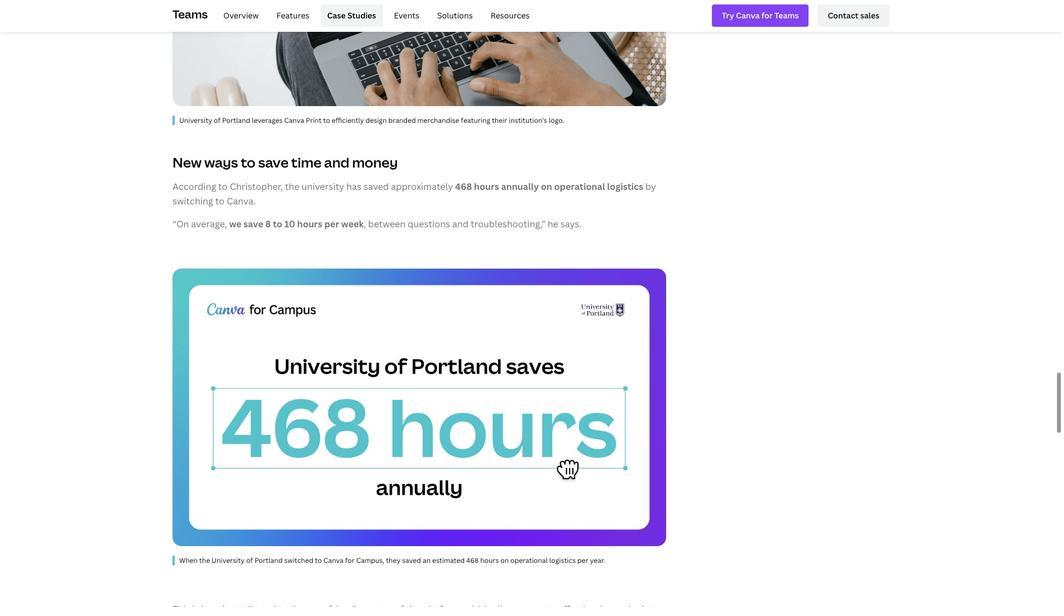 Task type: describe. For each thing, give the bounding box(es) containing it.
0 vertical spatial and
[[324, 153, 350, 171]]

1 vertical spatial of
[[246, 556, 253, 565]]

solutions link
[[431, 4, 480, 27]]

features link
[[270, 4, 316, 27]]

1 horizontal spatial the
[[285, 181, 300, 193]]

0 horizontal spatial on
[[501, 556, 509, 565]]

teams
[[173, 7, 208, 22]]

print
[[306, 116, 322, 125]]

overview link
[[217, 4, 266, 27]]

resources link
[[484, 4, 537, 27]]

resources
[[491, 10, 530, 21]]

case studies
[[327, 10, 376, 21]]

1 horizontal spatial per
[[578, 556, 589, 565]]

money
[[352, 153, 398, 171]]

merchandise
[[418, 116, 459, 125]]

studies
[[348, 10, 376, 21]]

1 vertical spatial logistics
[[550, 556, 576, 565]]

case studies link
[[321, 4, 383, 27]]

to up canva.
[[219, 181, 228, 193]]

logo.
[[549, 116, 564, 125]]

1 vertical spatial hours
[[297, 218, 323, 230]]

branded
[[389, 116, 416, 125]]

when the university of portland switched to canva for campus, they saved an estimated 468 hours on operational logistics per year.
[[179, 556, 606, 565]]

he
[[548, 218, 559, 230]]

1 horizontal spatial operational
[[554, 181, 605, 193]]

questions
[[408, 218, 450, 230]]

solutions
[[437, 10, 473, 21]]

menu bar inside teams element
[[212, 4, 537, 27]]

1 vertical spatial university
[[212, 556, 245, 565]]

1 vertical spatial operational
[[511, 556, 548, 565]]

to up christopher,
[[241, 153, 256, 171]]

for
[[345, 556, 355, 565]]

0 vertical spatial 468
[[455, 181, 472, 193]]

ways
[[204, 153, 238, 171]]

annually
[[501, 181, 539, 193]]

overview
[[223, 10, 259, 21]]

0 horizontal spatial saved
[[364, 181, 389, 193]]

1 horizontal spatial portland
[[255, 556, 283, 565]]

contact sales image
[[828, 9, 880, 22]]

10
[[284, 218, 295, 230]]

8
[[266, 218, 271, 230]]

features
[[277, 10, 309, 21]]

save for we
[[244, 218, 263, 230]]

1 vertical spatial saved
[[402, 556, 421, 565]]

estimated
[[432, 556, 465, 565]]

leverages
[[252, 116, 283, 125]]

to right "8"
[[273, 218, 282, 230]]

has
[[347, 181, 362, 193]]

when
[[179, 556, 198, 565]]

0 horizontal spatial the
[[199, 556, 210, 565]]

efficiently
[[332, 116, 364, 125]]

between
[[368, 218, 406, 230]]



Task type: locate. For each thing, give the bounding box(es) containing it.
1 horizontal spatial of
[[246, 556, 253, 565]]

canva.
[[227, 195, 256, 207]]

university of portland leverages canva print to efficiently design branded merchandise featuring their institution's logo.
[[179, 116, 564, 125]]

portland left switched
[[255, 556, 283, 565]]

university
[[302, 181, 344, 193]]

0 horizontal spatial per
[[325, 218, 339, 230]]

time
[[291, 153, 322, 171]]

0 vertical spatial university
[[179, 116, 212, 125]]

switched
[[284, 556, 314, 565]]

saved
[[364, 181, 389, 193], [402, 556, 421, 565]]

1 vertical spatial on
[[501, 556, 509, 565]]

2 vertical spatial hours
[[481, 556, 499, 565]]

featuring
[[461, 116, 491, 125]]

to right print
[[323, 116, 330, 125]]

according
[[173, 181, 216, 193]]

0 horizontal spatial logistics
[[550, 556, 576, 565]]

case
[[327, 10, 346, 21]]

1 horizontal spatial saved
[[402, 556, 421, 565]]

1 vertical spatial the
[[199, 556, 210, 565]]

of
[[214, 116, 221, 125], [246, 556, 253, 565]]

1 horizontal spatial logistics
[[607, 181, 644, 193]]

approximately
[[391, 181, 453, 193]]

1 horizontal spatial canva
[[324, 556, 344, 565]]

0 vertical spatial canva
[[284, 116, 304, 125]]

by switching to canva.
[[173, 181, 656, 207]]

events link
[[387, 4, 426, 27]]

saved right has at left top
[[364, 181, 389, 193]]

the
[[285, 181, 300, 193], [199, 556, 210, 565]]

year.
[[590, 556, 606, 565]]

logistics left year.
[[550, 556, 576, 565]]

0 horizontal spatial of
[[214, 116, 221, 125]]

canva left print
[[284, 116, 304, 125]]

0 vertical spatial per
[[325, 218, 339, 230]]

per left week on the top of the page
[[325, 218, 339, 230]]

says.
[[561, 218, 582, 230]]

menu bar
[[212, 4, 537, 27]]

1 horizontal spatial on
[[541, 181, 552, 193]]

by
[[646, 181, 656, 193]]

0 vertical spatial of
[[214, 116, 221, 125]]

the down new ways to save time and money
[[285, 181, 300, 193]]

events
[[394, 10, 420, 21]]

0 horizontal spatial and
[[324, 153, 350, 171]]

design
[[366, 116, 387, 125]]

portland
[[222, 116, 250, 125], [255, 556, 283, 565]]

1 vertical spatial and
[[452, 218, 469, 230]]

christopher,
[[230, 181, 283, 193]]

1 vertical spatial save
[[244, 218, 263, 230]]

campus,
[[356, 556, 385, 565]]

to inside by switching to canva.
[[215, 195, 225, 207]]

save
[[258, 153, 289, 171], [244, 218, 263, 230]]

menu bar containing overview
[[212, 4, 537, 27]]

week
[[342, 218, 364, 230]]

1 vertical spatial portland
[[255, 556, 283, 565]]

logistics
[[607, 181, 644, 193], [550, 556, 576, 565]]

1 vertical spatial canva
[[324, 556, 344, 565]]

of up ways
[[214, 116, 221, 125]]

0 horizontal spatial canva
[[284, 116, 304, 125]]

and
[[324, 153, 350, 171], [452, 218, 469, 230]]

0 vertical spatial logistics
[[607, 181, 644, 193]]

"on
[[173, 218, 189, 230]]

hours left annually
[[474, 181, 499, 193]]

1 vertical spatial per
[[578, 556, 589, 565]]

468
[[455, 181, 472, 193], [467, 556, 479, 565]]

468 right approximately
[[455, 181, 472, 193]]

0 vertical spatial operational
[[554, 181, 605, 193]]

to right switched
[[315, 556, 322, 565]]

0 vertical spatial save
[[258, 153, 289, 171]]

0 vertical spatial on
[[541, 181, 552, 193]]

on
[[541, 181, 552, 193], [501, 556, 509, 565]]

per
[[325, 218, 339, 230], [578, 556, 589, 565]]

institution's
[[509, 116, 547, 125]]

to left canva.
[[215, 195, 225, 207]]

new ways to save time and money
[[173, 153, 398, 171]]

new
[[173, 153, 202, 171]]

and up university
[[324, 153, 350, 171]]

0 horizontal spatial portland
[[222, 116, 250, 125]]

hours right 10
[[297, 218, 323, 230]]

,
[[364, 218, 366, 230]]

university right when
[[212, 556, 245, 565]]

the right when
[[199, 556, 210, 565]]

canva
[[284, 116, 304, 125], [324, 556, 344, 565]]

save up christopher,
[[258, 153, 289, 171]]

average,
[[191, 218, 227, 230]]

per left year.
[[578, 556, 589, 565]]

portland left leverages
[[222, 116, 250, 125]]

canva left 'for'
[[324, 556, 344, 565]]

1 vertical spatial 468
[[467, 556, 479, 565]]

0 vertical spatial portland
[[222, 116, 250, 125]]

of left switched
[[246, 556, 253, 565]]

troubleshooting,"
[[471, 218, 546, 230]]

0 horizontal spatial operational
[[511, 556, 548, 565]]

468 right estimated
[[467, 556, 479, 565]]

university up new
[[179, 116, 212, 125]]

to
[[323, 116, 330, 125], [241, 153, 256, 171], [219, 181, 228, 193], [215, 195, 225, 207], [273, 218, 282, 230], [315, 556, 322, 565]]

their
[[492, 116, 508, 125]]

according to christopher, the university has saved approximately 468 hours annually on operational logistics
[[173, 181, 644, 193]]

operational
[[554, 181, 605, 193], [511, 556, 548, 565]]

0 vertical spatial the
[[285, 181, 300, 193]]

0 vertical spatial saved
[[364, 181, 389, 193]]

hours
[[474, 181, 499, 193], [297, 218, 323, 230], [481, 556, 499, 565]]

switching
[[173, 195, 213, 207]]

university
[[179, 116, 212, 125], [212, 556, 245, 565]]

0 vertical spatial hours
[[474, 181, 499, 193]]

save left "8"
[[244, 218, 263, 230]]

hours right estimated
[[481, 556, 499, 565]]

we
[[229, 218, 242, 230]]

teams element
[[173, 0, 890, 31]]

logistics left by
[[607, 181, 644, 193]]

saved left an
[[402, 556, 421, 565]]

"on average, we save 8 to 10 hours per week , between questions and troubleshooting," he says.
[[173, 218, 582, 230]]

save for to
[[258, 153, 289, 171]]

they
[[386, 556, 401, 565]]

1 horizontal spatial and
[[452, 218, 469, 230]]

and right questions
[[452, 218, 469, 230]]

an
[[423, 556, 431, 565]]



Task type: vqa. For each thing, say whether or not it's contained in the screenshot.
for
yes



